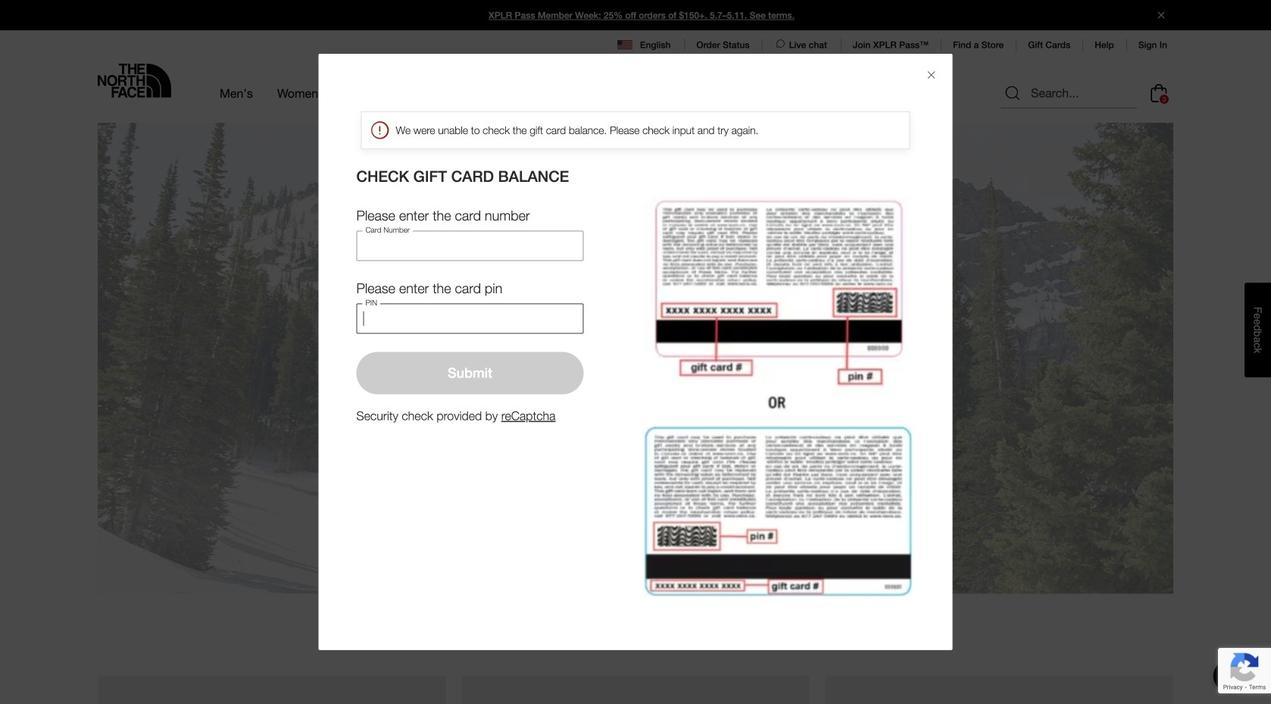 Task type: describe. For each thing, give the bounding box(es) containing it.
close image
[[1152, 12, 1172, 19]]

gift card back image
[[643, 194, 915, 596]]

the north face home page image
[[98, 64, 171, 98]]



Task type: locate. For each thing, give the bounding box(es) containing it.
None text field
[[357, 231, 584, 261], [357, 303, 584, 334], [357, 231, 584, 261], [357, 303, 584, 334]]

shop gift cards at the north face image
[[98, 123, 1174, 594]]

Search search field
[[1001, 78, 1138, 108]]

search all image
[[1004, 84, 1022, 102]]



Task type: vqa. For each thing, say whether or not it's contained in the screenshot.
The North Face home page image
yes



